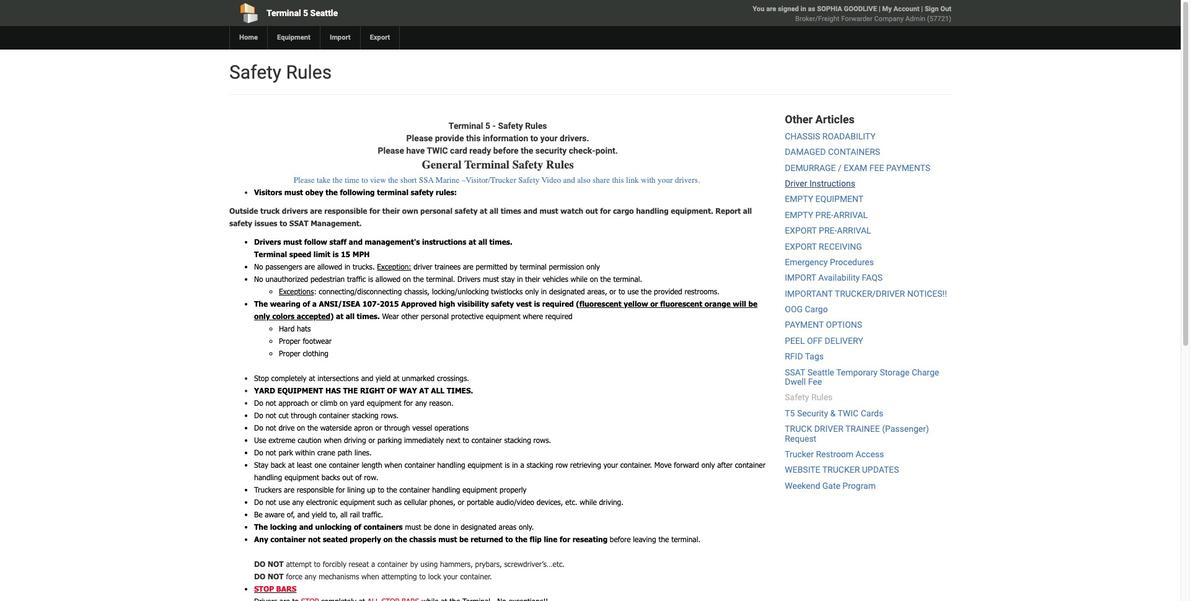 Task type: locate. For each thing, give the bounding box(es) containing it.
and up mph on the left top of the page
[[349, 237, 363, 246]]

1 vertical spatial rows.
[[534, 436, 551, 444]]

terminal 5 - safety rules please provide this information to your drivers. please have twic card ready before the security check-point. general terminal safety rules please take the time to view the short ssa marine –visitor/trucker safety video and also share this link with your drivers. visitors must obey the following terminal safety rules:
[[254, 121, 700, 196]]

0 vertical spatial by
[[510, 262, 518, 271]]

home
[[239, 33, 258, 42]]

0 horizontal spatial equipment
[[277, 386, 323, 395]]

as inside stop completely at intersections and yield at unmarked crossings. yard equipment has the right of way at all times. do not approach or climb on yard equipment for any reason. do not cut through container stacking rows. do not drive on the waterside apron or through vessel operations use extreme caution when driving or parking immediately next to container stacking rows. do not park within crane path lines. stay back at least one container length when container handling equipment is in a stacking row retrieving your container. move forward only after container handling equipment backs out of row. truckers are responsible for lining up to the container handling equipment properly do not use any electronic equipment such as cellular phones, or portable audio/video devices, etc. while driving. be aware of, and yield to, all rail traffic. the locking and unlocking of containers must be done in designated areas only.
[[395, 498, 402, 506]]

safety
[[229, 61, 282, 83], [498, 121, 523, 131], [513, 158, 543, 172], [519, 175, 540, 185], [785, 393, 809, 403]]

unlocking
[[315, 522, 352, 531]]

designated up any container not seated properly on the chassis must be returned to the flip line for reseating before leaving the terminal.
[[461, 522, 497, 531]]

weekend
[[785, 481, 820, 491]]

of,
[[287, 510, 295, 519]]

my
[[882, 5, 892, 13]]

before for ready
[[493, 146, 519, 156]]

driver instructions link
[[785, 179, 856, 188]]

0 vertical spatial their
[[382, 206, 400, 215]]

drivers
[[282, 206, 308, 215]]

your inside stop completely at intersections and yield at unmarked crossings. yard equipment has the right of way at all times. do not approach or climb on yard equipment for any reason. do not cut through container stacking rows. do not drive on the waterside apron or through vessel operations use extreme caution when driving or parking immediately next to container stacking rows. do not park within crane path lines. stay back at least one container length when container handling equipment is in a stacking row retrieving your container. move forward only after container handling equipment backs out of row. truckers are responsible for lining up to the container handling equipment properly do not use any electronic equipment such as cellular phones, or portable audio/video devices, etc. while driving. be aware of, and yield to, all rail traffic. the locking and unlocking of containers must be done in designated areas only.
[[604, 460, 618, 469]]

not up stop bars
[[268, 572, 284, 581]]

1 horizontal spatial out
[[586, 206, 598, 215]]

0 horizontal spatial by
[[410, 560, 418, 568]]

1 proper from the top
[[279, 336, 300, 345]]

or right areas,
[[610, 287, 616, 296]]

forward
[[674, 460, 699, 469]]

be up chassis
[[424, 522, 432, 531]]

proper down the hard
[[279, 336, 300, 345]]

in right the done
[[453, 522, 458, 531]]

ssat inside other articles chassis roadability damaged containers demurrage / exam fee payments driver instructions empty equipment empty pre-arrival export pre-arrival export receiving emergency procedures import availability faqs important trucker/driver notices!! oog cargo payment options peel off delivery rfid tags ssat seattle temporary storage charge dwell fee safety rules t5 security & twic cards truck driver trainee (passenger) request trucker restroom access website trucker updates weekend gate program
[[785, 367, 806, 377]]

1 horizontal spatial |
[[921, 5, 923, 13]]

handling right cargo
[[636, 206, 669, 215]]

terminal. down trainees
[[426, 274, 455, 283]]

clothing
[[303, 349, 329, 358]]

areas,
[[587, 287, 607, 296]]

exception:
[[377, 262, 411, 271]]

issues
[[254, 219, 277, 227]]

0 vertical spatial be
[[749, 299, 758, 308]]

1 horizontal spatial allowed
[[376, 274, 401, 283]]

0 horizontal spatial any
[[292, 498, 304, 506]]

0 horizontal spatial be
[[424, 522, 432, 531]]

0 vertical spatial twic
[[427, 146, 448, 156]]

0 vertical spatial responsible
[[324, 206, 367, 215]]

twic right &
[[838, 408, 859, 418]]

0 horizontal spatial designated
[[461, 522, 497, 531]]

colors
[[272, 312, 295, 320]]

0 horizontal spatial yield
[[312, 510, 327, 519]]

your right retrieving on the bottom of page
[[604, 460, 618, 469]]

oog cargo link
[[785, 304, 828, 314]]

1 the from the top
[[254, 299, 268, 308]]

1 vertical spatial container.
[[460, 572, 492, 581]]

their inside drivers must follow staff and management's instructions at all times. terminal speed limit is 15 mph no passengers are allowed in trucks. exception: driver trainees are permitted by terminal permission only no unauthorized pedestrian traffic is allowed on the terminal. drivers must stay in their vehicles while on the terminal. exceptions : connecting/disconnecting chassis, locking/unlocking twistlocks only in designated areas, or to use the provided restrooms.
[[525, 274, 540, 283]]

0 horizontal spatial properly
[[350, 535, 381, 544]]

safety inside other articles chassis roadability damaged containers demurrage / exam fee payments driver instructions empty equipment empty pre-arrival export pre-arrival export receiving emergency procedures import availability faqs important trucker/driver notices!! oog cargo payment options peel off delivery rfid tags ssat seattle temporary storage charge dwell fee safety rules t5 security & twic cards truck driver trainee (passenger) request trucker restroom access website trucker updates weekend gate program
[[785, 393, 809, 403]]

1 horizontal spatial through
[[384, 423, 410, 432]]

other
[[785, 113, 813, 126]]

arrival up receiving
[[837, 226, 871, 236]]

0 horizontal spatial drivers.
[[560, 133, 589, 143]]

2 do from the top
[[254, 572, 266, 581]]

of up accepted
[[303, 299, 310, 308]]

equipment
[[816, 194, 864, 204], [277, 386, 323, 395]]

container up cellular
[[400, 485, 430, 494]]

for right line
[[560, 535, 570, 544]]

1 vertical spatial before
[[610, 535, 631, 544]]

terminal. up yellow
[[613, 274, 642, 283]]

responsible up electronic
[[297, 485, 334, 494]]

5 up equipment
[[303, 8, 308, 18]]

their
[[382, 206, 400, 215], [525, 274, 540, 283]]

at up the of
[[393, 374, 400, 382]]

must inside terminal 5 - safety rules please provide this information to your drivers. please have twic card ready before the security check-point. general terminal safety rules please take the time to view the short ssa marine –visitor/trucker safety video and also share this link with your drivers. visitors must obey the following terminal safety rules:
[[284, 188, 303, 196]]

seattle down tags
[[808, 367, 835, 377]]

as
[[808, 5, 816, 13], [395, 498, 402, 506]]

not left the seated
[[308, 535, 321, 544]]

and right times
[[524, 206, 538, 215]]

phones,
[[430, 498, 456, 506]]

properly down "containers"
[[350, 535, 381, 544]]

attempt
[[286, 560, 312, 568]]

before inside terminal 5 - safety rules please provide this information to your drivers. please have twic card ready before the security check-point. general terminal safety rules please take the time to view the short ssa marine –visitor/trucker safety video and also share this link with your drivers. visitors must obey the following terminal safety rules:
[[493, 146, 519, 156]]

card
[[450, 146, 467, 156]]

1 vertical spatial through
[[384, 423, 410, 432]]

0 horizontal spatial 5
[[303, 8, 308, 18]]

rules down security
[[546, 158, 574, 172]]

0 vertical spatial allowed
[[317, 262, 342, 271]]

while right etc.
[[580, 498, 597, 506]]

2 vertical spatial please
[[294, 175, 315, 185]]

1 horizontal spatial as
[[808, 5, 816, 13]]

proper
[[279, 336, 300, 345], [279, 349, 300, 358]]

stay
[[501, 274, 515, 283]]

terminal up passengers
[[254, 250, 287, 258]]

must up drivers
[[284, 188, 303, 196]]

0 vertical spatial export
[[785, 226, 817, 236]]

| left sign
[[921, 5, 923, 13]]

vest
[[516, 299, 532, 308]]

2 | from the left
[[921, 5, 923, 13]]

terminal inside drivers must follow staff and management's instructions at all times. terminal speed limit is 15 mph no passengers are allowed in trucks. exception: driver trainees are permitted by terminal permission only no unauthorized pedestrian traffic is allowed on the terminal. drivers must stay in their vehicles while on the terminal. exceptions : connecting/disconnecting chassis, locking/unlocking twistlocks only in designated areas, or to use the provided restrooms.
[[254, 250, 287, 258]]

0 vertical spatial times.
[[490, 237, 513, 246]]

trucker/driver
[[835, 289, 905, 299]]

2 proper from the top
[[279, 349, 300, 358]]

fee
[[808, 377, 822, 387]]

your down hammers,
[[443, 572, 458, 581]]

trucks.
[[353, 262, 375, 271]]

mph
[[353, 250, 370, 258]]

terminal. right leaving in the bottom of the page
[[672, 535, 701, 544]]

sign out link
[[925, 5, 952, 13]]

times. down 107-
[[357, 312, 380, 320]]

0 horizontal spatial out
[[342, 473, 353, 482]]

safety down "dwell"
[[785, 393, 809, 403]]

5 for seattle
[[303, 8, 308, 18]]

use up yellow
[[628, 287, 639, 296]]

must up chassis
[[405, 522, 421, 531]]

cards
[[861, 408, 884, 418]]

at inside drivers must follow staff and management's instructions at all times. terminal speed limit is 15 mph no passengers are allowed in trucks. exception: driver trainees are permitted by terminal permission only no unauthorized pedestrian traffic is allowed on the terminal. drivers must stay in their vehicles while on the terminal. exceptions : connecting/disconnecting chassis, locking/unlocking twistlocks only in designated areas, or to use the provided restrooms.
[[469, 237, 476, 246]]

1 vertical spatial their
[[525, 274, 540, 283]]

0 vertical spatial of
[[303, 299, 310, 308]]

2015
[[380, 299, 399, 308]]

driver
[[414, 262, 433, 271]]

0 vertical spatial seattle
[[310, 8, 338, 18]]

1 vertical spatial please
[[378, 146, 404, 156]]

please up obey
[[294, 175, 315, 185]]

emergency
[[785, 257, 828, 267]]

0 vertical spatial 5
[[303, 8, 308, 18]]

1 vertical spatial not
[[268, 572, 284, 581]]

reseat
[[349, 560, 369, 568]]

1 horizontal spatial properly
[[500, 485, 527, 494]]

updates
[[862, 465, 899, 475]]

0 vertical spatial use
[[628, 287, 639, 296]]

lining
[[347, 485, 365, 494]]

5 left -
[[485, 121, 490, 131]]

5 inside terminal 5 - safety rules please provide this information to your drivers. please have twic card ready before the security check-point. general terminal safety rules please take the time to view the short ssa marine –visitor/trucker safety video and also share this link with your drivers. visitors must obey the following terminal safety rules:
[[485, 121, 490, 131]]

and inside outside truck drivers are responsible for their own personal safety at all times and must watch out for cargo handling equipment. report all safety issues to ssat management.
[[524, 206, 538, 215]]

5 inside terminal 5 seattle link
[[303, 8, 308, 18]]

1 horizontal spatial a
[[371, 560, 375, 568]]

0 vertical spatial this
[[466, 133, 481, 143]]

oog
[[785, 304, 803, 314]]

0 vertical spatial designated
[[549, 287, 585, 296]]

rows.
[[381, 411, 399, 420], [534, 436, 551, 444]]

ssat
[[289, 219, 309, 227], [785, 367, 806, 377]]

for down 'following'
[[370, 206, 380, 215]]

while down permission
[[571, 274, 588, 283]]

1 empty from the top
[[785, 194, 814, 204]]

proper up completely
[[279, 349, 300, 358]]

on right drive
[[297, 423, 305, 432]]

2 vertical spatial when
[[361, 572, 379, 581]]

website
[[785, 465, 821, 475]]

when inside do not attempt to forcibly reseat a container by using hammers, prybars, screwdriver's…etc. do not force any mechanisms when attempting to lock your container.
[[361, 572, 379, 581]]

1 no from the top
[[254, 262, 263, 271]]

2 horizontal spatial be
[[749, 299, 758, 308]]

important
[[785, 289, 833, 299]]

as up broker/freight
[[808, 5, 816, 13]]

by inside drivers must follow staff and management's instructions at all times. terminal speed limit is 15 mph no passengers are allowed in trucks. exception: driver trainees are permitted by terminal permission only no unauthorized pedestrian traffic is allowed on the terminal. drivers must stay in their vehicles while on the terminal. exceptions : connecting/disconnecting chassis, locking/unlocking twistlocks only in designated areas, or to use the provided restrooms.
[[510, 262, 518, 271]]

at right instructions
[[469, 237, 476, 246]]

as right such in the bottom left of the page
[[395, 498, 402, 506]]

in down 15
[[345, 262, 350, 271]]

are right truckers
[[284, 485, 294, 494]]

designated up "(" at the left of page
[[549, 287, 585, 296]]

0 vertical spatial do
[[254, 560, 266, 568]]

in right stay
[[517, 274, 523, 283]]

2 the from the top
[[254, 522, 268, 531]]

fluorescent down areas,
[[580, 299, 622, 308]]

your up security
[[540, 133, 558, 143]]

be left returned
[[459, 535, 469, 544]]

0 horizontal spatial allowed
[[317, 262, 342, 271]]

0 horizontal spatial through
[[291, 411, 317, 420]]

signed
[[778, 5, 799, 13]]

terminal down view
[[377, 188, 409, 196]]

0 vertical spatial properly
[[500, 485, 527, 494]]

seattle up the import
[[310, 8, 338, 18]]

their left own
[[382, 206, 400, 215]]

or left climb
[[311, 398, 318, 407]]

must inside outside truck drivers are responsible for their own personal safety at all times and must watch out for cargo handling equipment. report all safety issues to ssat management.
[[540, 206, 558, 215]]

the inside stop completely at intersections and yield at unmarked crossings. yard equipment has the right of way at all times. do not approach or climb on yard equipment for any reason. do not cut through container stacking rows. do not drive on the waterside apron or through vessel operations use extreme caution when driving or parking immediately next to container stacking rows. do not park within crane path lines. stay back at least one container length when container handling equipment is in a stacking row retrieving your container. move forward only after container handling equipment backs out of row. truckers are responsible for lining up to the container handling equipment properly do not use any electronic equipment such as cellular phones, or portable audio/video devices, etc. while driving. be aware of, and yield to, all rail traffic. the locking and unlocking of containers must be done in designated areas only.
[[254, 522, 268, 531]]

all
[[490, 206, 499, 215], [743, 206, 752, 215], [478, 237, 487, 246], [346, 312, 355, 320], [340, 510, 348, 519]]

arrival up export pre-arrival link
[[834, 210, 868, 220]]

1 vertical spatial equipment
[[277, 386, 323, 395]]

of
[[303, 299, 310, 308], [355, 473, 362, 482], [354, 522, 361, 531]]

1 horizontal spatial please
[[378, 146, 404, 156]]

roadability
[[823, 131, 876, 141]]

1 horizontal spatial times.
[[490, 237, 513, 246]]

0 vertical spatial terminal
[[377, 188, 409, 196]]

1 horizontal spatial their
[[525, 274, 540, 283]]

0 vertical spatial container.
[[620, 460, 652, 469]]

2 vertical spatial any
[[305, 572, 316, 581]]

personal
[[420, 206, 453, 215], [421, 312, 449, 320]]

(
[[576, 299, 580, 308]]

t5
[[785, 408, 795, 418]]

2 no from the top
[[254, 274, 263, 283]]

1 horizontal spatial terminal
[[520, 262, 547, 271]]

1 horizontal spatial seattle
[[808, 367, 835, 377]]

locking
[[270, 522, 297, 531]]

1 horizontal spatial be
[[459, 535, 469, 544]]

2 horizontal spatial terminal.
[[672, 535, 701, 544]]

0 vertical spatial drivers.
[[560, 133, 589, 143]]

immediately
[[404, 436, 444, 444]]

out
[[586, 206, 598, 215], [342, 473, 353, 482]]

are
[[766, 5, 776, 13], [310, 206, 322, 215], [305, 262, 315, 271], [463, 262, 474, 271], [284, 485, 294, 494]]

accepted
[[297, 312, 330, 320]]

a inside do not attempt to forcibly reseat a container by using hammers, prybars, screwdriver's…etc. do not force any mechanisms when attempting to lock your container.
[[371, 560, 375, 568]]

the up areas,
[[601, 274, 611, 283]]

as inside 'you are signed in as sophia goodlive | my account | sign out broker/freight forwarder company admin (57721)'
[[808, 5, 816, 13]]

connecting/disconnecting
[[319, 287, 402, 296]]

any down the at
[[415, 398, 427, 407]]

lines.
[[355, 448, 372, 457]]

2 horizontal spatial when
[[385, 460, 402, 469]]

2 empty from the top
[[785, 210, 814, 220]]

be inside fluorescent yellow or fluorescent orange will be only colors accepted
[[749, 299, 758, 308]]

1 horizontal spatial yield
[[376, 374, 391, 382]]

also
[[577, 175, 591, 185]]

please left have
[[378, 146, 404, 156]]

0 vertical spatial as
[[808, 5, 816, 13]]

permission
[[549, 262, 584, 271]]

receiving
[[819, 242, 862, 251]]

are inside outside truck drivers are responsible for their own personal safety at all times and must watch out for cargo handling equipment. report all safety issues to ssat management.
[[310, 206, 322, 215]]

1 vertical spatial pre-
[[819, 226, 837, 236]]

payment options link
[[785, 320, 862, 330]]

do
[[254, 398, 263, 407], [254, 411, 263, 420], [254, 423, 263, 432], [254, 448, 263, 457], [254, 498, 263, 506]]

rfid tags link
[[785, 352, 824, 362]]

cargo
[[805, 304, 828, 314]]

out inside outside truck drivers are responsible for their own personal safety at all times and must watch out for cargo handling equipment. report all safety issues to ssat management.
[[586, 206, 598, 215]]

are inside 'you are signed in as sophia goodlive | my account | sign out broker/freight forwarder company admin (57721)'
[[766, 5, 776, 13]]

for
[[370, 206, 380, 215], [600, 206, 611, 215], [404, 398, 413, 407], [336, 485, 345, 494], [560, 535, 570, 544]]

1 vertical spatial properly
[[350, 535, 381, 544]]

visitors
[[254, 188, 282, 196]]

1 vertical spatial no
[[254, 274, 263, 283]]

use
[[254, 436, 266, 444]]

responsible inside outside truck drivers are responsible for their own personal safety at all times and must watch out for cargo handling equipment. report all safety issues to ssat management.
[[324, 206, 367, 215]]

park
[[279, 448, 293, 457]]

equipment inside stop completely at intersections and yield at unmarked crossings. yard equipment has the right of way at all times. do not approach or climb on yard equipment for any reason. do not cut through container stacking rows. do not drive on the waterside apron or through vessel operations use extreme caution when driving or parking immediately next to container stacking rows. do not park within crane path lines. stay back at least one container length when container handling equipment is in a stacking row retrieving your container. move forward only after container handling equipment backs out of row. truckers are responsible for lining up to the container handling equipment properly do not use any electronic equipment such as cellular phones, or portable audio/video devices, etc. while driving. be aware of, and yield to, all rail traffic. the locking and unlocking of containers must be done in designated areas only.
[[277, 386, 323, 395]]

all down outside truck drivers are responsible for their own personal safety at all times and must watch out for cargo handling equipment. report all safety issues to ssat management.
[[478, 237, 487, 246]]

ssat down rfid
[[785, 367, 806, 377]]

reason.
[[429, 398, 454, 407]]

in right signed
[[801, 5, 807, 13]]

0 horizontal spatial when
[[324, 436, 342, 444]]

0 vertical spatial through
[[291, 411, 317, 420]]

rules down fee
[[812, 393, 833, 403]]

required
[[542, 299, 574, 308], [545, 312, 573, 320]]

t5 security & twic cards link
[[785, 408, 884, 418]]

all inside drivers must follow staff and management's instructions at all times. terminal speed limit is 15 mph no passengers are allowed in trucks. exception: driver trainees are permitted by terminal permission only no unauthorized pedestrian traffic is allowed on the terminal. drivers must stay in their vehicles while on the terminal. exceptions : connecting/disconnecting chassis, locking/unlocking twistlocks only in designated areas, or to use the provided restrooms.
[[478, 237, 487, 246]]

designated inside stop completely at intersections and yield at unmarked crossings. yard equipment has the right of way at all times. do not approach or climb on yard equipment for any reason. do not cut through container stacking rows. do not drive on the waterside apron or through vessel operations use extreme caution when driving or parking immediately next to container stacking rows. do not park within crane path lines. stay back at least one container length when container handling equipment is in a stacking row retrieving your container. move forward only after container handling equipment backs out of row. truckers are responsible for lining up to the container handling equipment properly do not use any electronic equipment such as cellular phones, or portable audio/video devices, etc. while driving. be aware of, and yield to, all rail traffic. the locking and unlocking of containers must be done in designated areas only.
[[461, 522, 497, 531]]

share
[[593, 175, 610, 185]]

1 vertical spatial do
[[254, 572, 266, 581]]

are right the you
[[766, 5, 776, 13]]

0 horizontal spatial rows.
[[381, 411, 399, 420]]

security
[[536, 146, 567, 156]]

2 vertical spatial stacking
[[527, 460, 553, 469]]

rules down equipment link
[[286, 61, 332, 83]]

0 horizontal spatial before
[[493, 146, 519, 156]]

0 horizontal spatial as
[[395, 498, 402, 506]]

2 vertical spatial a
[[371, 560, 375, 568]]

2 vertical spatial be
[[459, 535, 469, 544]]

1 vertical spatial as
[[395, 498, 402, 506]]

charge
[[912, 367, 939, 377]]

container. inside stop completely at intersections and yield at unmarked crossings. yard equipment has the right of way at all times. do not approach or climb on yard equipment for any reason. do not cut through container stacking rows. do not drive on the waterside apron or through vessel operations use extreme caution when driving or parking immediately next to container stacking rows. do not park within crane path lines. stay back at least one container length when container handling equipment is in a stacking row retrieving your container. move forward only after container handling equipment backs out of row. truckers are responsible for lining up to the container handling equipment properly do not use any electronic equipment such as cellular phones, or portable audio/video devices, etc. while driving. be aware of, and yield to, all rail traffic. the locking and unlocking of containers must be done in designated areas only.
[[620, 460, 652, 469]]

import
[[785, 273, 816, 283]]

handling inside outside truck drivers are responsible for their own personal safety at all times and must watch out for cargo handling equipment. report all safety issues to ssat management.
[[636, 206, 669, 215]]

1 horizontal spatial when
[[361, 572, 379, 581]]

only left after
[[702, 460, 715, 469]]

0 vertical spatial the
[[254, 299, 268, 308]]

1 export from the top
[[785, 226, 817, 236]]

of
[[387, 386, 397, 395]]

1 horizontal spatial this
[[612, 175, 624, 185]]

designated inside drivers must follow staff and management's instructions at all times. terminal speed limit is 15 mph no passengers are allowed in trucks. exception: driver trainees are permitted by terminal permission only no unauthorized pedestrian traffic is allowed on the terminal. drivers must stay in their vehicles while on the terminal. exceptions : connecting/disconnecting chassis, locking/unlocking twistlocks only in designated areas, or to use the provided restrooms.
[[549, 287, 585, 296]]

4 do from the top
[[254, 448, 263, 457]]

home link
[[229, 26, 267, 50]]

0 horizontal spatial this
[[466, 133, 481, 143]]

at inside outside truck drivers are responsible for their own personal safety at all times and must watch out for cargo handling equipment. report all safety issues to ssat management.
[[480, 206, 487, 215]]

times. up permitted at left
[[490, 237, 513, 246]]

no left passengers
[[254, 262, 263, 271]]

empty down empty equipment link
[[785, 210, 814, 220]]

0 horizontal spatial fluorescent
[[580, 299, 622, 308]]

and inside terminal 5 - safety rules please provide this information to your drivers. please have twic card ready before the security check-point. general terminal safety rules please take the time to view the short ssa marine –visitor/trucker safety video and also share this link with your drivers. visitors must obey the following terminal safety rules:
[[563, 175, 575, 185]]

0 vertical spatial personal
[[420, 206, 453, 215]]

while inside drivers must follow staff and management's instructions at all times. terminal speed limit is 15 mph no passengers are allowed in trucks. exception: driver trainees are permitted by terminal permission only no unauthorized pedestrian traffic is allowed on the terminal. drivers must stay in their vehicles while on the terminal. exceptions : connecting/disconnecting chassis, locking/unlocking twistlocks only in designated areas, or to use the provided restrooms.
[[571, 274, 588, 283]]

1 horizontal spatial by
[[510, 262, 518, 271]]

in inside 'you are signed in as sophia goodlive | my account | sign out broker/freight forwarder company admin (57721)'
[[801, 5, 807, 13]]

damaged
[[785, 147, 826, 157]]

management.
[[311, 219, 362, 227]]

path
[[338, 448, 352, 457]]

ssat inside outside truck drivers are responsible for their own personal safety at all times and must watch out for cargo handling equipment. report all safety issues to ssat management.
[[289, 219, 309, 227]]

drivers. up check-
[[560, 133, 589, 143]]

out
[[941, 5, 952, 13]]

1 vertical spatial 5
[[485, 121, 490, 131]]

required left "(" at the left of page
[[542, 299, 574, 308]]

flip
[[530, 535, 542, 544]]

allowed up the pedestrian
[[317, 262, 342, 271]]

empty down "driver"
[[785, 194, 814, 204]]

gate
[[823, 481, 841, 491]]

do up stop
[[254, 572, 266, 581]]

areas
[[499, 522, 517, 531]]

use inside drivers must follow staff and management's instructions at all times. terminal speed limit is 15 mph no passengers are allowed in trucks. exception: driver trainees are permitted by terminal permission only no unauthorized pedestrian traffic is allowed on the terminal. drivers must stay in their vehicles while on the terminal. exceptions : connecting/disconnecting chassis, locking/unlocking twistlocks only in designated areas, or to use the provided restrooms.
[[628, 287, 639, 296]]

0 horizontal spatial their
[[382, 206, 400, 215]]

this left link
[[612, 175, 624, 185]]

0 horizontal spatial terminal
[[377, 188, 409, 196]]

drivers up locking/unlocking
[[458, 274, 481, 283]]

1 vertical spatial use
[[279, 498, 290, 506]]

1 vertical spatial the
[[254, 522, 268, 531]]

2 horizontal spatial any
[[415, 398, 427, 407]]

1 horizontal spatial any
[[305, 572, 316, 581]]

1 horizontal spatial container.
[[620, 460, 652, 469]]

0 vertical spatial equipment
[[816, 194, 864, 204]]

fluorescent down the "provided"
[[660, 299, 703, 308]]

your
[[540, 133, 558, 143], [658, 175, 673, 185], [604, 460, 618, 469], [443, 572, 458, 581]]



Task type: describe. For each thing, give the bounding box(es) containing it.
length
[[362, 460, 382, 469]]

wear other personal protective equipment where required
[[380, 312, 573, 320]]

terminal inside drivers must follow staff and management's instructions at all times. terminal speed limit is 15 mph no passengers are allowed in trucks. exception: driver trainees are permitted by terminal permission only no unauthorized pedestrian traffic is allowed on the terminal. drivers must stay in their vehicles while on the terminal. exceptions : connecting/disconnecting chassis, locking/unlocking twistlocks only in designated areas, or to use the provided restrooms.
[[520, 262, 547, 271]]

not up back
[[266, 448, 276, 457]]

export
[[370, 33, 390, 42]]

1 vertical spatial allowed
[[376, 274, 401, 283]]

parking
[[378, 436, 402, 444]]

instructions
[[422, 237, 467, 246]]

empty pre-arrival link
[[785, 210, 868, 220]]

terminal 5 seattle link
[[229, 0, 520, 26]]

crane
[[317, 448, 335, 457]]

fee
[[870, 163, 884, 173]]

1 vertical spatial times.
[[357, 312, 380, 320]]

on left yard
[[340, 398, 348, 407]]

options
[[826, 320, 862, 330]]

mechanisms
[[319, 572, 359, 581]]

and right of,
[[297, 510, 310, 519]]

import link
[[320, 26, 360, 50]]

0 vertical spatial yield
[[376, 374, 391, 382]]

account
[[894, 5, 920, 13]]

rules inside other articles chassis roadability damaged containers demurrage / exam fee payments driver instructions empty equipment empty pre-arrival export pre-arrival export receiving emergency procedures import availability faqs important trucker/driver notices!! oog cargo payment options peel off delivery rfid tags ssat seattle temporary storage charge dwell fee safety rules t5 security & twic cards truck driver trainee (passenger) request trucker restroom access website trucker updates weekend gate program
[[812, 393, 833, 403]]

to right the up
[[378, 485, 384, 494]]

2 export from the top
[[785, 242, 817, 251]]

responsible inside stop completely at intersections and yield at unmarked crossings. yard equipment has the right of way at all times. do not approach or climb on yard equipment for any reason. do not cut through container stacking rows. do not drive on the waterside apron or through vessel operations use extreme caution when driving or parking immediately next to container stacking rows. do not park within crane path lines. stay back at least one container length when container handling equipment is in a stacking row retrieving your container. move forward only after container handling equipment backs out of row. truckers are responsible for lining up to the container handling equipment properly do not use any electronic equipment such as cellular phones, or portable audio/video devices, etc. while driving. be aware of, and yield to, all rail traffic. the locking and unlocking of containers must be done in designated areas only.
[[297, 485, 334, 494]]

import availability faqs link
[[785, 273, 883, 283]]

at right )
[[336, 312, 344, 320]]

0 vertical spatial any
[[415, 398, 427, 407]]

safety down rules:
[[455, 206, 478, 215]]

completely
[[271, 374, 307, 382]]

or inside drivers must follow staff and management's instructions at all times. terminal speed limit is 15 mph no passengers are allowed in trucks. exception: driver trainees are permitted by terminal permission only no unauthorized pedestrian traffic is allowed on the terminal. drivers must stay in their vehicles while on the terminal. exceptions : connecting/disconnecting chassis, locking/unlocking twistlocks only in designated areas, or to use the provided restrooms.
[[610, 287, 616, 296]]

for left lining
[[336, 485, 345, 494]]

fluorescent yellow or fluorescent orange will be only colors accepted
[[254, 299, 758, 320]]

safety down "twistlocks"
[[491, 299, 514, 308]]

exceptions
[[279, 287, 314, 296]]

line
[[544, 535, 558, 544]]

safety inside terminal 5 - safety rules please provide this information to your drivers. please have twic card ready before the security check-point. general terminal safety rules please take the time to view the short ssa marine –visitor/trucker safety video and also share this link with your drivers. visitors must obey the following terminal safety rules:
[[411, 188, 434, 196]]

such
[[377, 498, 392, 506]]

properly inside stop completely at intersections and yield at unmarked crossings. yard equipment has the right of way at all times. do not approach or climb on yard equipment for any reason. do not cut through container stacking rows. do not drive on the waterside apron or through vessel operations use extreme caution when driving or parking immediately next to container stacking rows. do not park within crane path lines. stay back at least one container length when container handling equipment is in a stacking row retrieving your container. move forward only after container handling equipment backs out of row. truckers are responsible for lining up to the container handling equipment properly do not use any electronic equipment such as cellular phones, or portable audio/video devices, etc. while driving. be aware of, and yield to, all rail traffic. the locking and unlocking of containers must be done in designated areas only.
[[500, 485, 527, 494]]

0 vertical spatial please
[[406, 133, 433, 143]]

information
[[483, 133, 528, 143]]

climb
[[320, 398, 337, 407]]

is inside stop completely at intersections and yield at unmarked crossings. yard equipment has the right of way at all times. do not approach or climb on yard equipment for any reason. do not cut through container stacking rows. do not drive on the waterside apron or through vessel operations use extreme caution when driving or parking immediately next to container stacking rows. do not park within crane path lines. stay back at least one container length when container handling equipment is in a stacking row retrieving your container. move forward only after container handling equipment backs out of row. truckers are responsible for lining up to the container handling equipment properly do not use any electronic equipment such as cellular phones, or portable audio/video devices, etc. while driving. be aware of, and yield to, all rail traffic. the locking and unlocking of containers must be done in designated areas only.
[[505, 460, 510, 469]]

not left cut
[[266, 411, 276, 420]]

truck driver trainee (passenger) request link
[[785, 424, 929, 444]]

all left times
[[490, 206, 499, 215]]

container right after
[[735, 460, 766, 469]]

not down the yard
[[266, 398, 276, 407]]

and inside drivers must follow staff and management's instructions at all times. terminal speed limit is 15 mph no passengers are allowed in trucks. exception: driver trainees are permitted by terminal permission only no unauthorized pedestrian traffic is allowed on the terminal. drivers must stay in their vehicles while on the terminal. exceptions : connecting/disconnecting chassis, locking/unlocking twistlocks only in designated areas, or to use the provided restrooms.
[[349, 237, 363, 246]]

must inside stop completely at intersections and yield at unmarked crossings. yard equipment has the right of way at all times. do not approach or climb on yard equipment for any reason. do not cut through container stacking rows. do not drive on the waterside apron or through vessel operations use extreme caution when driving or parking immediately next to container stacking rows. do not park within crane path lines. stay back at least one container length when container handling equipment is in a stacking row retrieving your container. move forward only after container handling equipment backs out of row. truckers are responsible for lining up to the container handling equipment properly do not use any electronic equipment such as cellular phones, or portable audio/video devices, etc. while driving. be aware of, and yield to, all rail traffic. the locking and unlocking of containers must be done in designated areas only.
[[405, 522, 421, 531]]

following
[[340, 188, 375, 196]]

1 do from the top
[[254, 560, 266, 568]]

are down speed
[[305, 262, 315, 271]]

sign
[[925, 5, 939, 13]]

handling down the next
[[437, 460, 465, 469]]

containers
[[828, 147, 880, 157]]

to right the next
[[463, 436, 469, 444]]

all down the ansi/isea on the left of page
[[346, 312, 355, 320]]

1 not from the top
[[268, 560, 284, 568]]

use inside stop completely at intersections and yield at unmarked crossings. yard equipment has the right of way at all times. do not approach or climb on yard equipment for any reason. do not cut through container stacking rows. do not drive on the waterside apron or through vessel operations use extreme caution when driving or parking immediately next to container stacking rows. do not park within crane path lines. stay back at least one container length when container handling equipment is in a stacking row retrieving your container. move forward only after container handling equipment backs out of row. truckers are responsible for lining up to the container handling equipment properly do not use any electronic equipment such as cellular phones, or portable audio/video devices, etc. while driving. be aware of, and yield to, all rail traffic. the locking and unlocking of containers must be done in designated areas only.
[[279, 498, 290, 506]]

the up such in the bottom left of the page
[[387, 485, 397, 494]]

ansi/isea
[[319, 299, 360, 308]]

terminal up the provide
[[449, 121, 483, 131]]

or down apron
[[369, 436, 375, 444]]

1 vertical spatial yield
[[312, 510, 327, 519]]

hard hats proper footwear proper clothing
[[279, 324, 332, 358]]

0 vertical spatial pre-
[[816, 210, 834, 220]]

equipment inside other articles chassis roadability damaged containers demurrage / exam fee payments driver instructions empty equipment empty pre-arrival export pre-arrival export receiving emergency procedures import availability faqs important trucker/driver notices!! oog cargo payment options peel off delivery rfid tags ssat seattle temporary storage charge dwell fee safety rules t5 security & twic cards truck driver trainee (passenger) request trucker restroom access website trucker updates weekend gate program
[[816, 194, 864, 204]]

container inside do not attempt to forcibly reseat a container by using hammers, prybars, screwdriver's…etc. do not force any mechanisms when attempting to lock your container.
[[378, 560, 408, 568]]

the right view
[[388, 175, 398, 185]]

0 vertical spatial stacking
[[352, 411, 379, 420]]

5 do from the top
[[254, 498, 263, 506]]

broker/freight
[[795, 15, 840, 23]]

twic inside other articles chassis roadability damaged containers demurrage / exam fee payments driver instructions empty equipment empty pre-arrival export pre-arrival export receiving emergency procedures import availability faqs important trucker/driver notices!! oog cargo payment options peel off delivery rfid tags ssat seattle temporary storage charge dwell fee safety rules t5 security & twic cards truck driver trainee (passenger) request trucker restroom access website trucker updates weekend gate program
[[838, 408, 859, 418]]

are inside stop completely at intersections and yield at unmarked crossings. yard equipment has the right of way at all times. do not approach or climb on yard equipment for any reason. do not cut through container stacking rows. do not drive on the waterside apron or through vessel operations use extreme caution when driving or parking immediately next to container stacking rows. do not park within crane path lines. stay back at least one container length when container handling equipment is in a stacking row retrieving your container. move forward only after container handling equipment backs out of row. truckers are responsible for lining up to the container handling equipment properly do not use any electronic equipment such as cellular phones, or portable audio/video devices, etc. while driving. be aware of, and yield to, all rail traffic. the locking and unlocking of containers must be done in designated areas only.
[[284, 485, 294, 494]]

3 do from the top
[[254, 423, 263, 432]]

after
[[718, 460, 733, 469]]

equipment
[[277, 33, 311, 42]]

rail
[[350, 510, 360, 519]]

container down path
[[329, 460, 359, 469]]

the down only.
[[515, 535, 528, 544]]

yellow
[[624, 299, 648, 308]]

1 | from the left
[[879, 5, 881, 13]]

storage
[[880, 367, 910, 377]]

is right traffic
[[368, 274, 373, 283]]

1 vertical spatial drivers.
[[675, 175, 700, 185]]

to left forcibly
[[314, 560, 321, 568]]

seattle inside other articles chassis roadability damaged containers demurrage / exam fee payments driver instructions empty equipment empty pre-arrival export pre-arrival export receiving emergency procedures import availability faqs important trucker/driver notices!! oog cargo payment options peel off delivery rfid tags ssat seattle temporary storage charge dwell fee safety rules t5 security & twic cards truck driver trainee (passenger) request trucker restroom access website trucker updates weekend gate program
[[808, 367, 835, 377]]

their inside outside truck drivers are responsible for their own personal safety at all times and must watch out for cargo handling equipment. report all safety issues to ssat management.
[[382, 206, 400, 215]]

within
[[295, 448, 315, 457]]

1 horizontal spatial terminal.
[[613, 274, 642, 283]]

dwell
[[785, 377, 806, 387]]

container. inside do not attempt to forcibly reseat a container by using hammers, prybars, screwdriver's…etc. do not force any mechanisms when attempting to lock your container.
[[460, 572, 492, 581]]

visibility
[[458, 299, 489, 308]]

not left drive
[[266, 423, 276, 432]]

safety down home link
[[229, 61, 282, 83]]

0 horizontal spatial a
[[312, 299, 317, 308]]

on down "containers"
[[383, 535, 393, 544]]

general
[[422, 158, 462, 172]]

to down areas
[[505, 535, 513, 544]]

prybars,
[[475, 560, 502, 568]]

1 vertical spatial any
[[292, 498, 304, 506]]

chassis,
[[404, 287, 430, 296]]

times.
[[447, 386, 473, 395]]

terminal 5 seattle
[[267, 8, 338, 18]]

in up the audio/video at the left of the page
[[512, 460, 518, 469]]

watch
[[561, 206, 584, 215]]

must down the done
[[438, 535, 457, 544]]

your right with
[[658, 175, 673, 185]]

2 fluorescent from the left
[[660, 299, 703, 308]]

safety left video at left top
[[519, 175, 540, 185]]

5 for -
[[485, 121, 490, 131]]

must up speed
[[283, 237, 302, 246]]

peel
[[785, 336, 805, 346]]

rules:
[[436, 188, 457, 196]]

container right the next
[[472, 436, 502, 444]]

1 vertical spatial of
[[355, 473, 362, 482]]

your inside do not attempt to forcibly reseat a container by using hammers, prybars, screwdriver's…etc. do not force any mechanisms when attempting to lock your container.
[[443, 572, 458, 581]]

yard
[[254, 386, 275, 395]]

twic inside terminal 5 - safety rules please provide this information to your drivers. please have twic card ready before the security check-point. general terminal safety rules please take the time to view the short ssa marine –visitor/trucker safety video and also share this link with your drivers. visitors must obey the following terminal safety rules:
[[427, 146, 448, 156]]

exam
[[844, 163, 868, 173]]

rules up security
[[525, 121, 547, 131]]

0 vertical spatial when
[[324, 436, 342, 444]]

staff
[[330, 237, 347, 246]]

safety down outside in the left top of the page
[[229, 219, 252, 227]]

container up waterside
[[319, 411, 350, 420]]

to,
[[329, 510, 338, 519]]

only up areas,
[[587, 262, 600, 271]]

2 do from the top
[[254, 411, 263, 420]]

0 vertical spatial arrival
[[834, 210, 868, 220]]

15
[[341, 250, 350, 258]]

not down truckers
[[266, 498, 276, 506]]

ssat seattle temporary storage charge dwell fee link
[[785, 367, 939, 387]]

to up security
[[531, 133, 538, 143]]

0 horizontal spatial please
[[294, 175, 315, 185]]

protective
[[451, 312, 484, 320]]

in down vehicles
[[541, 287, 547, 296]]

video
[[542, 175, 561, 185]]

2 not from the top
[[268, 572, 284, 581]]

any
[[254, 535, 268, 544]]

and right locking on the bottom left of the page
[[299, 522, 313, 531]]

bars
[[276, 584, 297, 593]]

unmarked
[[402, 374, 435, 382]]

terminal inside terminal 5 - safety rules please provide this information to your drivers. please have twic card ready before the security check-point. general terminal safety rules please take the time to view the short ssa marine –visitor/trucker safety video and also share this link with your drivers. visitors must obey the following terminal safety rules:
[[377, 188, 409, 196]]

to right time
[[362, 175, 368, 185]]

be inside stop completely at intersections and yield at unmarked crossings. yard equipment has the right of way at all times. do not approach or climb on yard equipment for any reason. do not cut through container stacking rows. do not drive on the waterside apron or through vessel operations use extreme caution when driving or parking immediately next to container stacking rows. do not park within crane path lines. stay back at least one container length when container handling equipment is in a stacking row retrieving your container. move forward only after container handling equipment backs out of row. truckers are responsible for lining up to the container handling equipment properly do not use any electronic equipment such as cellular phones, or portable audio/video devices, etc. while driving. be aware of, and yield to, all rail traffic. the locking and unlocking of containers must be done in designated areas only.
[[424, 522, 432, 531]]

the right leaving in the bottom of the page
[[659, 535, 669, 544]]

1 vertical spatial this
[[612, 175, 624, 185]]

1 fluorescent from the left
[[580, 299, 622, 308]]

and up right
[[361, 374, 373, 382]]

only inside fluorescent yellow or fluorescent orange will be only colors accepted
[[254, 312, 270, 320]]

has
[[325, 386, 341, 395]]

are right trainees
[[463, 262, 474, 271]]

1 do from the top
[[254, 398, 263, 407]]

all inside stop completely at intersections and yield at unmarked crossings. yard equipment has the right of way at all times. do not approach or climb on yard equipment for any reason. do not cut through container stacking rows. do not drive on the waterside apron or through vessel operations use extreme caution when driving or parking immediately next to container stacking rows. do not park within crane path lines. stay back at least one container length when container handling equipment is in a stacking row retrieving your container. move forward only after container handling equipment backs out of row. truckers are responsible for lining up to the container handling equipment properly do not use any electronic equipment such as cellular phones, or portable audio/video devices, etc. while driving. be aware of, and yield to, all rail traffic. the locking and unlocking of containers must be done in designated areas only.
[[340, 510, 348, 519]]

) at all times.
[[330, 312, 380, 320]]

off
[[807, 336, 823, 346]]

container down locking on the bottom left of the page
[[271, 535, 306, 544]]

on up chassis,
[[403, 274, 411, 283]]

the right take
[[333, 175, 343, 185]]

to inside drivers must follow staff and management's instructions at all times. terminal speed limit is 15 mph no passengers are allowed in trucks. exception: driver trainees are permitted by terminal permission only no unauthorized pedestrian traffic is allowed on the terminal. drivers must stay in their vehicles while on the terminal. exceptions : connecting/disconnecting chassis, locking/unlocking twistlocks only in designated areas, or to use the provided restrooms.
[[619, 287, 625, 296]]

1 vertical spatial personal
[[421, 312, 449, 320]]

times
[[501, 206, 521, 215]]

terminal up –visitor/trucker
[[465, 158, 510, 172]]

or right apron
[[375, 423, 382, 432]]

all right equipment. report
[[743, 206, 752, 215]]

for left cargo
[[600, 206, 611, 215]]

terminal up equipment
[[267, 8, 301, 18]]

by inside do not attempt to forcibly reseat a container by using hammers, prybars, screwdriver's…etc. do not force any mechanisms when attempting to lock your container.
[[410, 560, 418, 568]]

the up caution
[[308, 423, 318, 432]]

seated
[[323, 535, 348, 544]]

container down immediately at the left bottom of page
[[405, 460, 435, 469]]

stop
[[254, 584, 274, 593]]

vessel
[[412, 423, 432, 432]]

twistlocks
[[491, 287, 523, 296]]

2 vertical spatial of
[[354, 522, 361, 531]]

aware
[[265, 510, 285, 519]]

point.
[[596, 146, 618, 156]]

1 vertical spatial required
[[545, 312, 573, 320]]

right
[[360, 386, 385, 395]]

must down permitted at left
[[483, 274, 499, 283]]

to left lock
[[419, 572, 426, 581]]

for down way
[[404, 398, 413, 407]]

approved
[[401, 299, 437, 308]]

safety rules
[[229, 61, 332, 83]]

personal inside outside truck drivers are responsible for their own personal safety at all times and must watch out for cargo handling equipment. report all safety issues to ssat management.
[[420, 206, 453, 215]]

driving.
[[599, 498, 624, 506]]

only inside stop completely at intersections and yield at unmarked crossings. yard equipment has the right of way at all times. do not approach or climb on yard equipment for any reason. do not cut through container stacking rows. do not drive on the waterside apron or through vessel operations use extreme caution when driving or parking immediately next to container stacking rows. do not park within crane path lines. stay back at least one container length when container handling equipment is in a stacking row retrieving your container. move forward only after container handling equipment backs out of row. truckers are responsible for lining up to the container handling equipment properly do not use any electronic equipment such as cellular phones, or portable audio/video devices, etc. while driving. be aware of, and yield to, all rail traffic. the locking and unlocking of containers must be done in designated areas only.
[[702, 460, 715, 469]]

1 horizontal spatial drivers
[[458, 274, 481, 283]]

or right phones, at the left bottom of page
[[458, 498, 465, 506]]

is left 15
[[333, 250, 339, 258]]

out inside stop completely at intersections and yield at unmarked crossings. yard equipment has the right of way at all times. do not approach or climb on yard equipment for any reason. do not cut through container stacking rows. do not drive on the waterside apron or through vessel operations use extreme caution when driving or parking immediately next to container stacking rows. do not park within crane path lines. stay back at least one container length when container handling equipment is in a stacking row retrieving your container. move forward only after container handling equipment backs out of row. truckers are responsible for lining up to the container handling equipment properly do not use any electronic equipment such as cellular phones, or portable audio/video devices, etc. while driving. be aware of, and yield to, all rail traffic. the locking and unlocking of containers must be done in designated areas only.
[[342, 473, 353, 482]]

on up areas,
[[590, 274, 598, 283]]

only up vest
[[525, 287, 539, 296]]

or inside fluorescent yellow or fluorescent orange will be only colors accepted
[[650, 299, 658, 308]]

have
[[406, 146, 425, 156]]

0 vertical spatial drivers
[[254, 237, 281, 246]]

any inside do not attempt to forcibly reseat a container by using hammers, prybars, screwdriver's…etc. do not force any mechanisms when attempting to lock your container.
[[305, 572, 316, 581]]

1 vertical spatial stacking
[[504, 436, 531, 444]]

view
[[370, 175, 386, 185]]

outside
[[229, 206, 258, 215]]

0 vertical spatial required
[[542, 299, 574, 308]]

the down take
[[326, 188, 338, 196]]

is right vest
[[534, 299, 540, 308]]

export link
[[360, 26, 400, 50]]

safety up information
[[498, 121, 523, 131]]

0 horizontal spatial seattle
[[310, 8, 338, 18]]

footwear
[[303, 336, 332, 345]]

demurrage
[[785, 163, 836, 173]]

handling up phones, at the left bottom of page
[[432, 485, 460, 494]]

the up yellow
[[641, 287, 652, 296]]

while inside stop completely at intersections and yield at unmarked crossings. yard equipment has the right of way at all times. do not approach or climb on yard equipment for any reason. do not cut through container stacking rows. do not drive on the waterside apron or through vessel operations use extreme caution when driving or parking immediately next to container stacking rows. do not park within crane path lines. stay back at least one container length when container handling equipment is in a stacking row retrieving your container. move forward only after container handling equipment backs out of row. truckers are responsible for lining up to the container handling equipment properly do not use any electronic equipment such as cellular phones, or portable audio/video devices, etc. while driving. be aware of, and yield to, all rail traffic. the locking and unlocking of containers must be done in designated areas only.
[[580, 498, 597, 506]]

handling up truckers
[[254, 473, 282, 482]]

a inside stop completely at intersections and yield at unmarked crossings. yard equipment has the right of way at all times. do not approach or climb on yard equipment for any reason. do not cut through container stacking rows. do not drive on the waterside apron or through vessel operations use extreme caution when driving or parking immediately next to container stacking rows. do not park within crane path lines. stay back at least one container length when container handling equipment is in a stacking row retrieving your container. move forward only after container handling equipment backs out of row. truckers are responsible for lining up to the container handling equipment properly do not use any electronic equipment such as cellular phones, or portable audio/video devices, etc. while driving. be aware of, and yield to, all rail traffic. the locking and unlocking of containers must be done in designated areas only.
[[520, 460, 524, 469]]

(passenger)
[[882, 424, 929, 434]]

the left security
[[521, 146, 533, 156]]

at right back
[[288, 460, 295, 469]]

short
[[400, 175, 417, 185]]

to inside outside truck drivers are responsible for their own personal safety at all times and must watch out for cargo handling equipment. report all safety issues to ssat management.
[[280, 219, 287, 227]]

the up chassis,
[[413, 274, 424, 283]]

times. inside drivers must follow staff and management's instructions at all times. terminal speed limit is 15 mph no passengers are allowed in trucks. exception: driver trainees are permitted by terminal permission only no unauthorized pedestrian traffic is allowed on the terminal. drivers must stay in their vehicles while on the terminal. exceptions : connecting/disconnecting chassis, locking/unlocking twistlocks only in designated areas, or to use the provided restrooms.
[[490, 237, 513, 246]]

0 horizontal spatial terminal.
[[426, 274, 455, 283]]

equipment link
[[267, 26, 320, 50]]

chassis
[[409, 535, 436, 544]]

safety down security
[[513, 158, 543, 172]]

row
[[556, 460, 568, 469]]

other
[[401, 312, 419, 320]]

1 vertical spatial arrival
[[837, 226, 871, 236]]

before for reseating
[[610, 535, 631, 544]]

the down "containers"
[[395, 535, 407, 544]]

at right completely
[[309, 374, 315, 382]]



Task type: vqa. For each thing, say whether or not it's contained in the screenshot.
the rightmost Tideworks
no



